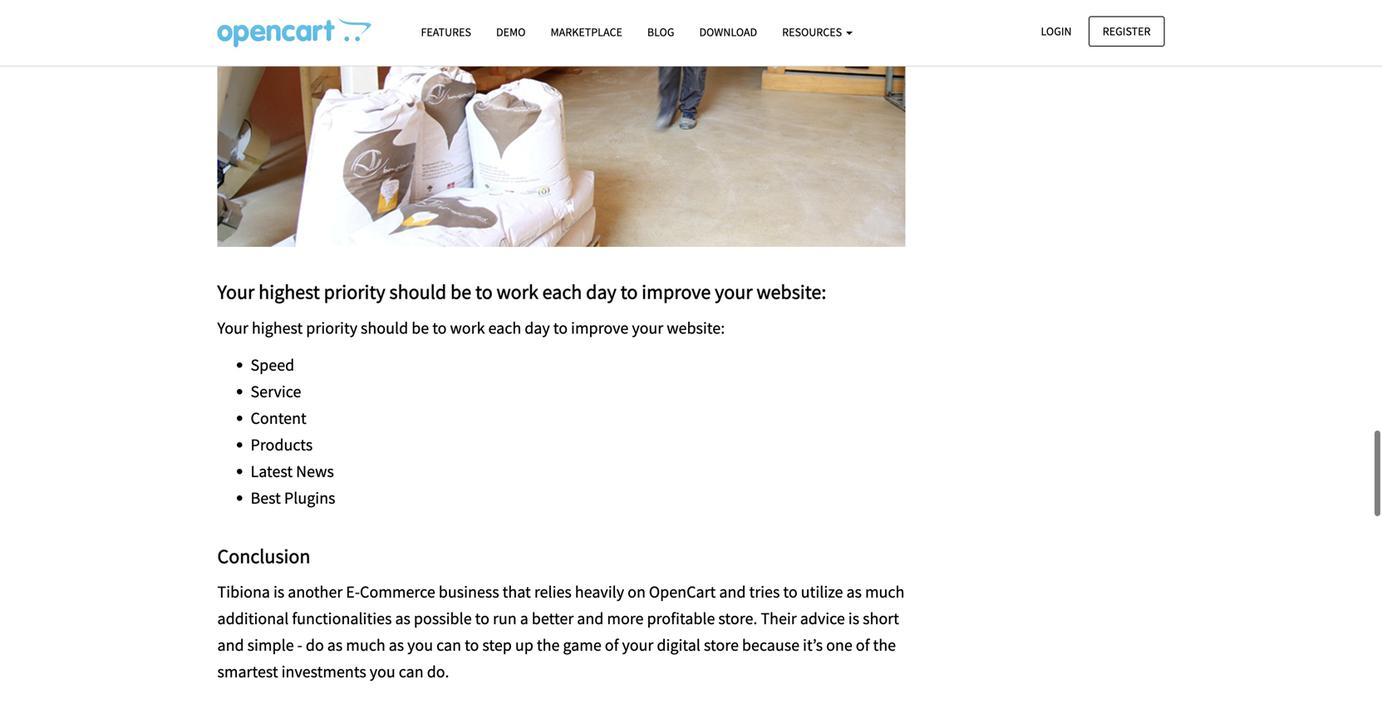 Task type: locate. For each thing, give the bounding box(es) containing it.
1 your from the top
[[217, 279, 255, 304]]

0 horizontal spatial is
[[274, 582, 285, 603]]

demo link
[[484, 17, 538, 47]]

login link
[[1027, 16, 1086, 46]]

2 your from the top
[[217, 318, 248, 338]]

1 vertical spatial each
[[488, 318, 521, 338]]

highest
[[259, 279, 320, 304], [252, 318, 303, 338]]

0 horizontal spatial you
[[370, 662, 396, 682]]

heavily
[[575, 582, 624, 603]]

your
[[715, 279, 753, 304], [632, 318, 664, 338], [622, 635, 654, 656]]

1 horizontal spatial each
[[543, 279, 582, 304]]

tibiona is another e-commerce business that relies heavily on opencart and tries to utilize as much additional functionalities as possible to run a better and more profitable store. their advice is short and simple - do as much as you can to step up the game of your digital store because it's one of the smartest investments you can do.
[[217, 582, 905, 682]]

another
[[288, 582, 343, 603]]

much down functionalities
[[346, 635, 386, 656]]

marketplace
[[551, 25, 623, 39]]

is right 'tibiona'
[[274, 582, 285, 603]]

tries
[[749, 582, 780, 603]]

0 vertical spatial can
[[437, 635, 461, 656]]

0 horizontal spatial be
[[412, 318, 429, 338]]

2 horizontal spatial and
[[719, 582, 746, 603]]

1 horizontal spatial the
[[873, 635, 896, 656]]

0 vertical spatial is
[[274, 582, 285, 603]]

you left the "do."
[[370, 662, 396, 682]]

speed
[[251, 355, 294, 375]]

0 horizontal spatial website:
[[667, 318, 725, 338]]

can down possible
[[437, 635, 461, 656]]

digital
[[657, 635, 701, 656]]

0 vertical spatial highest
[[259, 279, 320, 304]]

is
[[274, 582, 285, 603], [849, 608, 860, 629]]

register link
[[1089, 16, 1165, 46]]

of
[[605, 635, 619, 656], [856, 635, 870, 656]]

0 vertical spatial your highest priority should be to work each day to improve your website:
[[217, 279, 827, 304]]

1 vertical spatial your
[[217, 318, 248, 338]]

store.
[[719, 608, 758, 629]]

resources link
[[770, 17, 865, 47]]

business
[[439, 582, 499, 603]]

speed service content products latest news best plugins
[[251, 355, 336, 508]]

0 horizontal spatial and
[[217, 635, 244, 656]]

can left the "do."
[[399, 662, 424, 682]]

be
[[451, 279, 472, 304], [412, 318, 429, 338]]

of right game
[[605, 635, 619, 656]]

1 vertical spatial can
[[399, 662, 424, 682]]

0 vertical spatial your
[[217, 279, 255, 304]]

priority
[[324, 279, 386, 304], [306, 318, 358, 338]]

plugins
[[284, 488, 336, 508]]

much
[[865, 582, 905, 603], [346, 635, 386, 656]]

0 horizontal spatial work
[[450, 318, 485, 338]]

1 horizontal spatial day
[[586, 279, 617, 304]]

commerce
[[360, 582, 435, 603]]

1 horizontal spatial and
[[577, 608, 604, 629]]

1 vertical spatial much
[[346, 635, 386, 656]]

your
[[217, 279, 255, 304], [217, 318, 248, 338]]

of right one
[[856, 635, 870, 656]]

is left short on the right of page
[[849, 608, 860, 629]]

your highest priority should be to work each day to improve your website:
[[217, 279, 827, 304], [217, 318, 725, 338]]

0 vertical spatial website:
[[757, 279, 827, 304]]

marketplace link
[[538, 17, 635, 47]]

do
[[306, 635, 324, 656]]

blog link
[[635, 17, 687, 47]]

2 vertical spatial your
[[622, 635, 654, 656]]

investments
[[282, 662, 366, 682]]

1 horizontal spatial is
[[849, 608, 860, 629]]

1 vertical spatial is
[[849, 608, 860, 629]]

on
[[628, 582, 646, 603]]

0 horizontal spatial can
[[399, 662, 424, 682]]

2 the from the left
[[873, 635, 896, 656]]

profitable
[[647, 608, 715, 629]]

their
[[761, 608, 797, 629]]

and up game
[[577, 608, 604, 629]]

how tibiona optimized their opencart store to reach 70,000+ customers image
[[217, 17, 371, 47]]

0 horizontal spatial much
[[346, 635, 386, 656]]

blog
[[648, 25, 675, 39]]

you up the "do."
[[408, 635, 433, 656]]

store
[[704, 635, 739, 656]]

utilize
[[801, 582, 843, 603]]

0 horizontal spatial of
[[605, 635, 619, 656]]

can
[[437, 635, 461, 656], [399, 662, 424, 682]]

work
[[497, 279, 539, 304], [450, 318, 485, 338]]

opencart
[[649, 582, 716, 603]]

day
[[586, 279, 617, 304], [525, 318, 550, 338]]

you
[[408, 635, 433, 656], [370, 662, 396, 682]]

0 horizontal spatial improve
[[571, 318, 629, 338]]

0 vertical spatial work
[[497, 279, 539, 304]]

demo
[[496, 25, 526, 39]]

better
[[532, 608, 574, 629]]

and up "store."
[[719, 582, 746, 603]]

features
[[421, 25, 471, 39]]

step
[[483, 635, 512, 656]]

1 horizontal spatial you
[[408, 635, 433, 656]]

smartest
[[217, 662, 278, 682]]

0 vertical spatial you
[[408, 635, 433, 656]]

the right up
[[537, 635, 560, 656]]

login
[[1041, 24, 1072, 39]]

simple
[[247, 635, 294, 656]]

content
[[251, 408, 307, 429]]

1 vertical spatial be
[[412, 318, 429, 338]]

1 horizontal spatial of
[[856, 635, 870, 656]]

up
[[515, 635, 534, 656]]

should
[[390, 279, 447, 304], [361, 318, 408, 338]]

1 horizontal spatial work
[[497, 279, 539, 304]]

improve
[[642, 279, 711, 304], [571, 318, 629, 338]]

1 vertical spatial your highest priority should be to work each day to improve your website:
[[217, 318, 725, 338]]

as
[[847, 582, 862, 603], [395, 608, 411, 629], [327, 635, 343, 656], [389, 635, 404, 656]]

website:
[[757, 279, 827, 304], [667, 318, 725, 338]]

and
[[719, 582, 746, 603], [577, 608, 604, 629], [217, 635, 244, 656]]

1 horizontal spatial be
[[451, 279, 472, 304]]

to
[[476, 279, 493, 304], [621, 279, 638, 304], [432, 318, 447, 338], [553, 318, 568, 338], [783, 582, 798, 603], [475, 608, 490, 629], [465, 635, 479, 656]]

each
[[543, 279, 582, 304], [488, 318, 521, 338]]

much up short on the right of page
[[865, 582, 905, 603]]

the
[[537, 635, 560, 656], [873, 635, 896, 656]]

that
[[503, 582, 531, 603]]

1 vertical spatial day
[[525, 318, 550, 338]]

0 vertical spatial each
[[543, 279, 582, 304]]

2 your highest priority should be to work each day to improve your website: from the top
[[217, 318, 725, 338]]

latest
[[251, 461, 293, 482]]

1 vertical spatial highest
[[252, 318, 303, 338]]

download
[[700, 25, 758, 39]]

0 vertical spatial priority
[[324, 279, 386, 304]]

the down short on the right of page
[[873, 635, 896, 656]]

0 horizontal spatial the
[[537, 635, 560, 656]]

and up 'smartest'
[[217, 635, 244, 656]]

more
[[607, 608, 644, 629]]

a
[[520, 608, 529, 629]]

1 horizontal spatial improve
[[642, 279, 711, 304]]

1 horizontal spatial much
[[865, 582, 905, 603]]

functionalities
[[292, 608, 392, 629]]



Task type: vqa. For each thing, say whether or not it's contained in the screenshot.
2nd Extension
no



Task type: describe. For each thing, give the bounding box(es) containing it.
0 vertical spatial be
[[451, 279, 472, 304]]

1 horizontal spatial can
[[437, 635, 461, 656]]

1 vertical spatial work
[[450, 318, 485, 338]]

additional
[[217, 608, 289, 629]]

0 horizontal spatial each
[[488, 318, 521, 338]]

tibiona
[[217, 582, 270, 603]]

1 vertical spatial website:
[[667, 318, 725, 338]]

e-
[[346, 582, 360, 603]]

one
[[826, 635, 853, 656]]

-
[[297, 635, 302, 656]]

0 vertical spatial should
[[390, 279, 447, 304]]

it's
[[803, 635, 823, 656]]

2 vertical spatial and
[[217, 635, 244, 656]]

1 vertical spatial improve
[[571, 318, 629, 338]]

2 of from the left
[[856, 635, 870, 656]]

resources
[[782, 25, 845, 39]]

1 horizontal spatial website:
[[757, 279, 827, 304]]

1 vertical spatial your
[[632, 318, 664, 338]]

conclusion
[[217, 544, 311, 569]]

1 your highest priority should be to work each day to improve your website: from the top
[[217, 279, 827, 304]]

0 vertical spatial day
[[586, 279, 617, 304]]

0 vertical spatial and
[[719, 582, 746, 603]]

0 vertical spatial your
[[715, 279, 753, 304]]

download link
[[687, 17, 770, 47]]

1 the from the left
[[537, 635, 560, 656]]

news
[[296, 461, 334, 482]]

0 vertical spatial much
[[865, 582, 905, 603]]

1 vertical spatial you
[[370, 662, 396, 682]]

because
[[742, 635, 800, 656]]

possible
[[414, 608, 472, 629]]

advice
[[800, 608, 845, 629]]

1 of from the left
[[605, 635, 619, 656]]

do.
[[427, 662, 449, 682]]

service
[[251, 381, 301, 402]]

0 vertical spatial improve
[[642, 279, 711, 304]]

game
[[563, 635, 602, 656]]

short
[[863, 608, 899, 629]]

products
[[251, 434, 313, 455]]

features link
[[409, 17, 484, 47]]

1 vertical spatial should
[[361, 318, 408, 338]]

relies
[[534, 582, 572, 603]]

0 horizontal spatial day
[[525, 318, 550, 338]]

your inside tibiona is another e-commerce business that relies heavily on opencart and tries to utilize as much additional functionalities as possible to run a better and more profitable store. their advice is short and simple - do as much as you can to step up the game of your digital store because it's one of the smartest investments you can do.
[[622, 635, 654, 656]]

best
[[251, 488, 281, 508]]

run
[[493, 608, 517, 629]]

1 vertical spatial and
[[577, 608, 604, 629]]

register
[[1103, 24, 1151, 39]]

1 vertical spatial priority
[[306, 318, 358, 338]]



